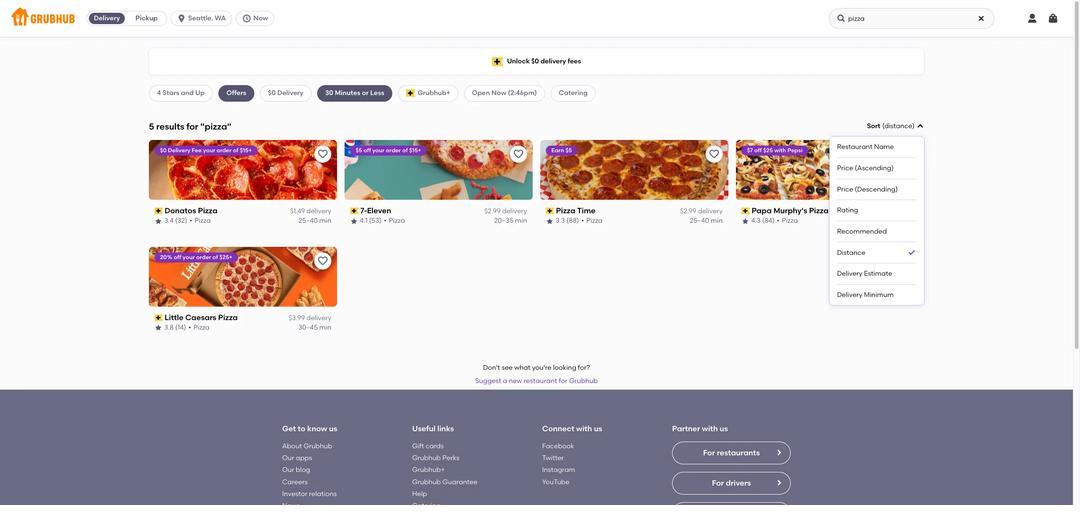 Task type: vqa. For each thing, say whether or not it's contained in the screenshot.
the left ORDER
yes



Task type: describe. For each thing, give the bounding box(es) containing it.
7-
[[361, 206, 368, 215]]

order for little caesars pizza
[[197, 254, 212, 260]]

3.8
[[165, 324, 174, 332]]

save this restaurant image for pizza time
[[709, 148, 720, 160]]

7-eleven logo image
[[345, 140, 533, 200]]

30–45 for papa murphy's pizza
[[886, 217, 905, 225]]

minutes
[[335, 89, 361, 97]]

2 horizontal spatial with
[[775, 147, 787, 154]]

1 horizontal spatial your
[[203, 147, 216, 154]]

20–35 min
[[495, 217, 527, 225]]

$2.99 for pizza time
[[681, 207, 697, 215]]

off for $2.99
[[364, 147, 372, 154]]

seattle,
[[188, 14, 213, 22]]

twitter
[[543, 454, 564, 462]]

price for price (ascending)
[[838, 164, 854, 172]]

for drivers link
[[673, 472, 791, 495]]

$2.99 for 7-eleven
[[485, 207, 501, 215]]

4 stars and up
[[157, 89, 205, 97]]

guarantee
[[443, 478, 478, 486]]

25–40 for donatos pizza
[[299, 217, 318, 225]]

subscription pass image for little
[[155, 315, 163, 321]]

investor relations link
[[282, 490, 337, 498]]

none field inside '5 results for "pizza"' main content
[[830, 122, 925, 305]]

grubhub inside button
[[569, 377, 598, 385]]

1 horizontal spatial of
[[233, 147, 239, 154]]

grubhub+ inside gift cards grubhub perks grubhub+ grubhub guarantee help
[[412, 466, 445, 474]]

estimate
[[865, 270, 893, 278]]

delivery left "30"
[[277, 89, 304, 97]]

1 our from the top
[[282, 454, 294, 462]]

now inside '5 results for "pizza"' main content
[[492, 89, 507, 97]]

$3.99 delivery
[[289, 314, 332, 322]]

relations
[[309, 490, 337, 498]]

useful
[[412, 424, 436, 433]]

papa
[[752, 206, 772, 215]]

• pizza for 7-eleven
[[384, 217, 406, 225]]

catering
[[559, 89, 588, 97]]

earn $5
[[552, 147, 573, 154]]

25–40 for pizza time
[[690, 217, 710, 225]]

check icon image
[[908, 248, 917, 257]]

restaurants
[[717, 448, 760, 457]]

20% off your order of $25+
[[160, 254, 233, 260]]

suggest a new restaurant for grubhub button
[[471, 373, 602, 390]]

pizza right donatos
[[198, 206, 218, 215]]

offers
[[227, 89, 246, 97]]

grubhub down grubhub+ link at left bottom
[[412, 478, 441, 486]]

1 horizontal spatial order
[[217, 147, 232, 154]]

sort
[[868, 122, 881, 130]]

caesars
[[186, 313, 217, 322]]

price for price (descending)
[[838, 185, 854, 193]]

delivery for donatos pizza
[[307, 207, 332, 215]]

gift cards grubhub perks grubhub+ grubhub guarantee help
[[412, 442, 478, 498]]

save this restaurant button for 7-eleven
[[510, 146, 527, 163]]

grubhub plus flag logo image for unlock $0 delivery fees
[[492, 57, 504, 66]]

minimum
[[865, 291, 894, 299]]

perks
[[443, 454, 460, 462]]

3.3
[[556, 217, 566, 225]]

drivers
[[726, 479, 752, 488]]

30 minutes or less
[[325, 89, 385, 97]]

see
[[502, 364, 513, 372]]

seattle, wa button
[[171, 11, 236, 26]]

min up check icon
[[907, 217, 919, 225]]

star icon image left 4.3
[[742, 217, 750, 225]]

for restaurants
[[704, 448, 760, 457]]

youtube link
[[543, 478, 570, 486]]

25–40 min for pizza time
[[690, 217, 723, 225]]

little caesars pizza logo image
[[149, 247, 337, 307]]

svg image inside seattle, wa button
[[177, 14, 186, 23]]

suggest
[[476, 377, 502, 385]]

(53)
[[370, 217, 382, 225]]

facebook link
[[543, 442, 575, 450]]

investor
[[282, 490, 308, 498]]

subscription pass image for papa
[[742, 208, 751, 214]]

star icon image for little caesars pizza
[[155, 324, 162, 332]]

grubhub plus flag logo image for grubhub+
[[406, 90, 416, 97]]

name
[[875, 143, 895, 151]]

$0 delivery
[[268, 89, 304, 97]]

min for little caesars pizza
[[320, 324, 332, 332]]

pizza time
[[557, 206, 596, 215]]

papa murphy's pizza link
[[742, 206, 919, 216]]

little
[[165, 313, 184, 322]]

subscription pass image for donatos pizza
[[155, 208, 163, 214]]

pickup button
[[127, 11, 167, 26]]

delivery for delivery minimum
[[838, 291, 863, 299]]

donatos
[[165, 206, 197, 215]]

svg image inside field
[[917, 123, 925, 130]]

delivery for delivery estimate
[[838, 270, 863, 278]]

results
[[156, 121, 184, 132]]

instagram
[[543, 466, 576, 474]]

apps
[[296, 454, 312, 462]]

what
[[515, 364, 531, 372]]

delivery for pizza time
[[698, 207, 723, 215]]

now button
[[236, 11, 278, 26]]

with for connect with us
[[577, 424, 592, 433]]

order for 7-eleven
[[386, 147, 401, 154]]

pizza down papa murphy's pizza
[[783, 217, 799, 225]]

open
[[472, 89, 490, 97]]

get
[[282, 424, 296, 433]]

5 results for "pizza" main content
[[0, 37, 1074, 505]]

• for little caesars pizza
[[189, 324, 191, 332]]

pizza right caesars
[[219, 313, 238, 322]]

blog
[[296, 466, 310, 474]]

us for partner with us
[[720, 424, 729, 433]]

pizza down eleven
[[389, 217, 406, 225]]

grubhub perks link
[[412, 454, 460, 462]]

4.3 (84)
[[752, 217, 775, 225]]

• pizza down papa murphy's pizza
[[778, 217, 799, 225]]

• pizza for donatos pizza
[[190, 217, 211, 225]]

(88)
[[567, 217, 580, 225]]

youtube
[[543, 478, 570, 486]]

careers link
[[282, 478, 308, 486]]

about
[[282, 442, 302, 450]]

wa
[[215, 14, 226, 22]]

star icon image for donatos pizza
[[155, 217, 162, 225]]

delivery estimate
[[838, 270, 893, 278]]

3.4 (32)
[[165, 217, 188, 225]]

svg image inside now button
[[242, 14, 252, 23]]

fees
[[568, 57, 581, 65]]

$3.99
[[289, 314, 305, 322]]

suggest a new restaurant for grubhub
[[476, 377, 598, 385]]

4
[[157, 89, 161, 97]]

30–45 min for papa murphy's pizza
[[886, 217, 919, 225]]

delivery minimum
[[838, 291, 894, 299]]

instagram link
[[543, 466, 576, 474]]

0 vertical spatial $0
[[532, 57, 539, 65]]

recommended
[[838, 227, 887, 235]]

pizza up "3.3 (88)"
[[557, 206, 576, 215]]

(2:46pm)
[[508, 89, 537, 97]]

0 vertical spatial grubhub+
[[418, 89, 451, 97]]

or
[[362, 89, 369, 97]]



Task type: locate. For each thing, give the bounding box(es) containing it.
0 horizontal spatial of
[[213, 254, 218, 260]]

grubhub inside the about grubhub our apps our blog careers investor relations
[[304, 442, 332, 450]]

delivery for delivery
[[94, 14, 120, 22]]

useful links
[[412, 424, 454, 433]]

30–45
[[886, 217, 905, 225], [299, 324, 318, 332]]

(32)
[[175, 217, 188, 225]]

delivery
[[94, 14, 120, 22], [277, 89, 304, 97], [168, 147, 191, 154], [838, 270, 863, 278], [838, 291, 863, 299]]

4.1
[[360, 217, 368, 225]]

pepsi
[[788, 147, 803, 154]]

0 vertical spatial now
[[254, 14, 268, 22]]

$5 off your order of $15+
[[356, 147, 422, 154]]

price (descending)
[[838, 185, 898, 193]]

1 vertical spatial $0
[[268, 89, 276, 97]]

1 horizontal spatial svg image
[[837, 14, 846, 23]]

2 horizontal spatial svg image
[[917, 123, 925, 130]]

min down $1.49 delivery at left top
[[320, 217, 332, 225]]

2 $5 from the left
[[566, 147, 573, 154]]

• pizza for little caesars pizza
[[189, 324, 210, 332]]

2 horizontal spatial save this restaurant image
[[905, 148, 916, 160]]

1 save this restaurant image from the left
[[317, 148, 329, 160]]

pizza right murphy's
[[810, 206, 829, 215]]

our blog link
[[282, 466, 310, 474]]

0 vertical spatial 30–45
[[886, 217, 905, 225]]

your
[[203, 147, 216, 154], [373, 147, 385, 154], [183, 254, 195, 260]]

rating
[[838, 206, 859, 214]]

right image
[[776, 479, 783, 487]]

3 us from the left
[[720, 424, 729, 433]]

1 subscription pass image from the left
[[155, 208, 163, 214]]

delivery left pickup
[[94, 14, 120, 22]]

1 $2.99 from the left
[[485, 207, 501, 215]]

3 subscription pass image from the left
[[546, 208, 555, 214]]

list box inside field
[[838, 137, 917, 305]]

2 us from the left
[[594, 424, 603, 433]]

list box
[[838, 137, 917, 305]]

delivery left "fee"
[[168, 147, 191, 154]]

1 vertical spatial our
[[282, 466, 294, 474]]

1 horizontal spatial 25–40 min
[[690, 217, 723, 225]]

for for for drivers
[[712, 479, 724, 488]]

$0 delivery fee your order of $15+
[[160, 147, 252, 154]]

about grubhub link
[[282, 442, 332, 450]]

2 our from the top
[[282, 466, 294, 474]]

0 vertical spatial our
[[282, 454, 294, 462]]

0 horizontal spatial $0
[[160, 147, 167, 154]]

save this restaurant button for little caesars pizza
[[315, 252, 332, 269]]

help
[[412, 490, 427, 498]]

don't
[[483, 364, 500, 372]]

• right (14)
[[189, 324, 191, 332]]

unlock $0 delivery fees
[[507, 57, 581, 65]]

1 vertical spatial 30–45
[[299, 324, 318, 332]]

1 $15+ from the left
[[240, 147, 252, 154]]

• pizza down donatos pizza
[[190, 217, 211, 225]]

5 results for "pizza"
[[149, 121, 232, 132]]

1 vertical spatial 30–45 min
[[299, 324, 332, 332]]

0 horizontal spatial save this restaurant image
[[317, 148, 329, 160]]

for right the results
[[187, 121, 198, 132]]

• pizza down time
[[582, 217, 603, 225]]

partner
[[673, 424, 701, 433]]

help link
[[412, 490, 427, 498]]

links
[[438, 424, 454, 433]]

grubhub guarantee link
[[412, 478, 478, 486]]

grubhub plus flag logo image left unlock
[[492, 57, 504, 66]]

for left drivers
[[712, 479, 724, 488]]

30–45 min down $3.99 delivery
[[299, 324, 332, 332]]

1 $5 from the left
[[356, 147, 363, 154]]

none field containing sort
[[830, 122, 925, 305]]

with right $25
[[775, 147, 787, 154]]

0 horizontal spatial with
[[577, 424, 592, 433]]

save this restaurant button for donatos pizza
[[315, 146, 332, 163]]

0 horizontal spatial 25–40 min
[[299, 217, 332, 225]]

of for 7-eleven
[[403, 147, 408, 154]]

you're
[[532, 364, 552, 372]]

with right the connect
[[577, 424, 592, 433]]

0 vertical spatial price
[[838, 164, 854, 172]]

delivery button
[[87, 11, 127, 26]]

0 vertical spatial grubhub plus flag logo image
[[492, 57, 504, 66]]

2 save this restaurant image from the left
[[709, 148, 720, 160]]

1 horizontal spatial $15+
[[410, 147, 422, 154]]

our apps link
[[282, 454, 312, 462]]

donatos pizza
[[165, 206, 218, 215]]

$2.99 delivery for 7-eleven
[[485, 207, 527, 215]]

30–45 min up check icon
[[886, 217, 919, 225]]

new
[[509, 377, 522, 385]]

1 vertical spatial price
[[838, 185, 854, 193]]

1 horizontal spatial subscription pass image
[[742, 208, 751, 214]]

30–45 min
[[886, 217, 919, 225], [299, 324, 332, 332]]

2 $15+ from the left
[[410, 147, 422, 154]]

seattle, wa
[[188, 14, 226, 22]]

• right '(53)'
[[384, 217, 387, 225]]

restaurant name
[[838, 143, 895, 151]]

0 horizontal spatial subscription pass image
[[155, 315, 163, 321]]

save this restaurant image
[[513, 148, 525, 160], [905, 148, 916, 160], [317, 255, 329, 267]]

delivery for little caesars pizza
[[307, 314, 332, 322]]

• right (88)
[[582, 217, 585, 225]]

25–40 min for donatos pizza
[[299, 217, 332, 225]]

1 horizontal spatial $0
[[268, 89, 276, 97]]

with for partner with us
[[702, 424, 718, 433]]

now
[[254, 14, 268, 22], [492, 89, 507, 97]]

1 horizontal spatial off
[[364, 147, 372, 154]]

1 25–40 from the left
[[299, 217, 318, 225]]

star icon image left 4.1
[[351, 217, 358, 225]]

0 horizontal spatial 25–40
[[299, 217, 318, 225]]

2 horizontal spatial $0
[[532, 57, 539, 65]]

0 vertical spatial 30–45 min
[[886, 217, 919, 225]]

25–40 min
[[299, 217, 332, 225], [690, 217, 723, 225]]

stars
[[163, 89, 179, 97]]

pizza down time
[[587, 217, 603, 225]]

25–40
[[299, 217, 318, 225], [690, 217, 710, 225]]

0 vertical spatial for
[[704, 448, 716, 457]]

1 horizontal spatial now
[[492, 89, 507, 97]]

off for $3.99
[[174, 254, 182, 260]]

about grubhub our apps our blog careers investor relations
[[282, 442, 337, 498]]

0 vertical spatial subscription pass image
[[742, 208, 751, 214]]

twitter link
[[543, 454, 564, 462]]

min for pizza time
[[711, 217, 723, 225]]

3.4
[[165, 217, 174, 225]]

• right (32)
[[190, 217, 193, 225]]

get to know us
[[282, 424, 338, 433]]

2 $2.99 from the left
[[681, 207, 697, 215]]

to
[[298, 424, 306, 433]]

1 horizontal spatial for
[[559, 377, 568, 385]]

grubhub+ link
[[412, 466, 445, 474]]

1 horizontal spatial 25–40
[[690, 217, 710, 225]]

star icon image for 7-eleven
[[351, 217, 358, 225]]

2 subscription pass image from the left
[[351, 208, 359, 214]]

• pizza down eleven
[[384, 217, 406, 225]]

0 horizontal spatial your
[[183, 254, 195, 260]]

1 vertical spatial now
[[492, 89, 507, 97]]

0 horizontal spatial 30–45
[[299, 324, 318, 332]]

save this restaurant image for $2.99 delivery
[[513, 148, 525, 160]]

2 25–40 min from the left
[[690, 217, 723, 225]]

7-eleven
[[361, 206, 392, 215]]

20%
[[160, 254, 173, 260]]

little caesars pizza
[[165, 313, 238, 322]]

delivery down distance
[[838, 270, 863, 278]]

save this restaurant image for donatos pizza
[[317, 148, 329, 160]]

1 horizontal spatial $2.99 delivery
[[681, 207, 723, 215]]

now right wa
[[254, 14, 268, 22]]

(84)
[[763, 217, 775, 225]]

min down $3.99 delivery
[[320, 324, 332, 332]]

don't see what you're looking for?
[[483, 364, 590, 372]]

1 us from the left
[[329, 424, 338, 433]]

with right partner
[[702, 424, 718, 433]]

$0 right unlock
[[532, 57, 539, 65]]

1 horizontal spatial save this restaurant image
[[513, 148, 525, 160]]

cards
[[426, 442, 444, 450]]

less
[[371, 89, 385, 97]]

(14)
[[176, 324, 186, 332]]

0 horizontal spatial svg image
[[177, 14, 186, 23]]

subscription pass image inside 'papa murphy's pizza' link
[[742, 208, 751, 214]]

30–45 for $3.99 delivery
[[299, 324, 318, 332]]

grubhub down gift cards link
[[412, 454, 441, 462]]

for for for restaurants
[[704, 448, 716, 457]]

pizza down little caesars pizza
[[194, 324, 210, 332]]

papa murphy's pizza logo image
[[736, 140, 925, 200]]

0 horizontal spatial $2.99 delivery
[[485, 207, 527, 215]]

)
[[913, 122, 915, 130]]

None field
[[830, 122, 925, 305]]

delivery
[[541, 57, 566, 65], [307, 207, 332, 215], [503, 207, 527, 215], [698, 207, 723, 215], [307, 314, 332, 322]]

restaurant
[[524, 377, 558, 385]]

star icon image left 3.4
[[155, 217, 162, 225]]

$2.99 delivery for pizza time
[[681, 207, 723, 215]]

order
[[217, 147, 232, 154], [386, 147, 401, 154], [197, 254, 212, 260]]

sort ( distance )
[[868, 122, 915, 130]]

2 horizontal spatial of
[[403, 147, 408, 154]]

for down 'partner with us' at bottom
[[704, 448, 716, 457]]

star icon image for pizza time
[[546, 217, 554, 225]]

delivery down delivery estimate
[[838, 291, 863, 299]]

0 horizontal spatial save this restaurant image
[[317, 255, 329, 267]]

star icon image left 3.8
[[155, 324, 162, 332]]

2 25–40 from the left
[[690, 217, 710, 225]]

pizza down donatos pizza
[[195, 217, 211, 225]]

$7
[[748, 147, 754, 154]]

our down about
[[282, 454, 294, 462]]

0 horizontal spatial us
[[329, 424, 338, 433]]

2 horizontal spatial order
[[386, 147, 401, 154]]

list box containing restaurant name
[[838, 137, 917, 305]]

svg image
[[1027, 13, 1039, 24], [1048, 13, 1060, 24], [242, 14, 252, 23], [978, 15, 986, 22]]

pizza time logo image
[[541, 140, 729, 200]]

Search for food, convenience, alcohol... search field
[[829, 8, 995, 29]]

30–45 min for $3.99 delivery
[[299, 324, 332, 332]]

0 horizontal spatial for
[[187, 121, 198, 132]]

subscription pass image left little
[[155, 315, 163, 321]]

our
[[282, 454, 294, 462], [282, 466, 294, 474]]

1 horizontal spatial grubhub plus flag logo image
[[492, 57, 504, 66]]

for
[[187, 121, 198, 132], [559, 377, 568, 385]]

1 vertical spatial grubhub+
[[412, 466, 445, 474]]

• for 7-eleven
[[384, 217, 387, 225]]

$0 right offers
[[268, 89, 276, 97]]

subscription pass image
[[155, 208, 163, 214], [351, 208, 359, 214], [546, 208, 555, 214]]

open now (2:46pm)
[[472, 89, 537, 97]]

0 horizontal spatial off
[[174, 254, 182, 260]]

delivery inside delivery button
[[94, 14, 120, 22]]

papa murphy's pizza
[[752, 206, 829, 215]]

grubhub plus flag logo image right less
[[406, 90, 416, 97]]

• pizza down caesars
[[189, 324, 210, 332]]

now inside button
[[254, 14, 268, 22]]

min for 7-eleven
[[515, 217, 527, 225]]

$0 for $0 delivery fee your order of $15+
[[160, 147, 167, 154]]

4.3
[[752, 217, 761, 225]]

min right the 20–35
[[515, 217, 527, 225]]

subscription pass image left "7-"
[[351, 208, 359, 214]]

save this restaurant button for pizza time
[[706, 146, 723, 163]]

• pizza for pizza time
[[582, 217, 603, 225]]

min
[[320, 217, 332, 225], [515, 217, 527, 225], [711, 217, 723, 225], [907, 217, 919, 225], [320, 324, 332, 332]]

2 horizontal spatial your
[[373, 147, 385, 154]]

• for donatos pizza
[[190, 217, 193, 225]]

subscription pass image for pizza time
[[546, 208, 555, 214]]

for inside "suggest a new restaurant for grubhub" button
[[559, 377, 568, 385]]

(descending)
[[855, 185, 898, 193]]

your for little caesars pizza
[[183, 254, 195, 260]]

0 horizontal spatial $2.99
[[485, 207, 501, 215]]

save this restaurant image for $3.99 delivery
[[317, 255, 329, 267]]

min for donatos pizza
[[320, 217, 332, 225]]

price down restaurant
[[838, 164, 854, 172]]

murphy's
[[774, 206, 808, 215]]

0 horizontal spatial $15+
[[240, 147, 252, 154]]

price up rating
[[838, 185, 854, 193]]

1 vertical spatial for
[[712, 479, 724, 488]]

0 horizontal spatial $5
[[356, 147, 363, 154]]

off for papa
[[755, 147, 763, 154]]

• right (84)
[[778, 217, 780, 225]]

$5
[[356, 147, 363, 154], [566, 147, 573, 154]]

us right know
[[329, 424, 338, 433]]

2 vertical spatial $0
[[160, 147, 167, 154]]

partner with us
[[673, 424, 729, 433]]

time
[[578, 206, 596, 215]]

1 horizontal spatial $2.99
[[681, 207, 697, 215]]

subscription pass image left 'papa'
[[742, 208, 751, 214]]

grubhub plus flag logo image
[[492, 57, 504, 66], [406, 90, 416, 97]]

0 horizontal spatial order
[[197, 254, 212, 260]]

main navigation navigation
[[0, 0, 1074, 37]]

2 price from the top
[[838, 185, 854, 193]]

$25+
[[220, 254, 233, 260]]

1 horizontal spatial save this restaurant image
[[709, 148, 720, 160]]

your for 7-eleven
[[373, 147, 385, 154]]

us for connect with us
[[594, 424, 603, 433]]

star icon image
[[155, 217, 162, 225], [351, 217, 358, 225], [546, 217, 554, 225], [742, 217, 750, 225], [155, 324, 162, 332]]

save this restaurant image
[[317, 148, 329, 160], [709, 148, 720, 160]]

2 horizontal spatial off
[[755, 147, 763, 154]]

us right the connect
[[594, 424, 603, 433]]

$0 for $0 delivery
[[268, 89, 276, 97]]

1 $2.99 delivery from the left
[[485, 207, 527, 215]]

1 horizontal spatial us
[[594, 424, 603, 433]]

us
[[329, 424, 338, 433], [594, 424, 603, 433], [720, 424, 729, 433]]

2 $2.99 delivery from the left
[[681, 207, 723, 215]]

eleven
[[368, 206, 392, 215]]

1 horizontal spatial subscription pass image
[[351, 208, 359, 214]]

1 vertical spatial for
[[559, 377, 568, 385]]

for down looking
[[559, 377, 568, 385]]

5
[[149, 121, 154, 132]]

0 horizontal spatial 30–45 min
[[299, 324, 332, 332]]

1 horizontal spatial 30–45 min
[[886, 217, 919, 225]]

1 horizontal spatial with
[[702, 424, 718, 433]]

0 horizontal spatial grubhub plus flag logo image
[[406, 90, 416, 97]]

of for little caesars pizza
[[213, 254, 218, 260]]

svg image
[[177, 14, 186, 23], [837, 14, 846, 23], [917, 123, 925, 130]]

subscription pass image for 7-eleven
[[351, 208, 359, 214]]

grubhub down know
[[304, 442, 332, 450]]

30–45 down $3.99 delivery
[[299, 324, 318, 332]]

30
[[325, 89, 334, 97]]

donatos pizza logo image
[[149, 140, 337, 200]]

subscription pass image left pizza time
[[546, 208, 555, 214]]

2 horizontal spatial subscription pass image
[[546, 208, 555, 214]]

now right open
[[492, 89, 507, 97]]

us up for restaurants
[[720, 424, 729, 433]]

save this restaurant image for papa murphy's pizza
[[905, 148, 916, 160]]

0 vertical spatial for
[[187, 121, 198, 132]]

subscription pass image
[[742, 208, 751, 214], [155, 315, 163, 321]]

distance option
[[838, 242, 917, 264]]

1 vertical spatial subscription pass image
[[155, 315, 163, 321]]

subscription pass image left donatos
[[155, 208, 163, 214]]

star icon image left 3.3 at right top
[[546, 217, 554, 225]]

1 25–40 min from the left
[[299, 217, 332, 225]]

1 horizontal spatial $5
[[566, 147, 573, 154]]

a
[[503, 377, 508, 385]]

0 horizontal spatial subscription pass image
[[155, 208, 163, 214]]

min left 4.3
[[711, 217, 723, 225]]

pickup
[[136, 14, 158, 22]]

0 horizontal spatial now
[[254, 14, 268, 22]]

right image
[[776, 449, 783, 456]]

2 horizontal spatial us
[[720, 424, 729, 433]]

up
[[195, 89, 205, 97]]

delivery for 7-eleven
[[503, 207, 527, 215]]

facebook twitter instagram youtube
[[543, 442, 576, 486]]

30–45 up recommended
[[886, 217, 905, 225]]

our up careers link
[[282, 466, 294, 474]]

grubhub down for?
[[569, 377, 598, 385]]

1 price from the top
[[838, 164, 854, 172]]

grubhub+ down grubhub perks link
[[412, 466, 445, 474]]

$25
[[764, 147, 774, 154]]

grubhub+ left open
[[418, 89, 451, 97]]

• for pizza time
[[582, 217, 585, 225]]

$0 down the results
[[160, 147, 167, 154]]

1 horizontal spatial 30–45
[[886, 217, 905, 225]]

1 vertical spatial grubhub plus flag logo image
[[406, 90, 416, 97]]

fee
[[192, 147, 202, 154]]



